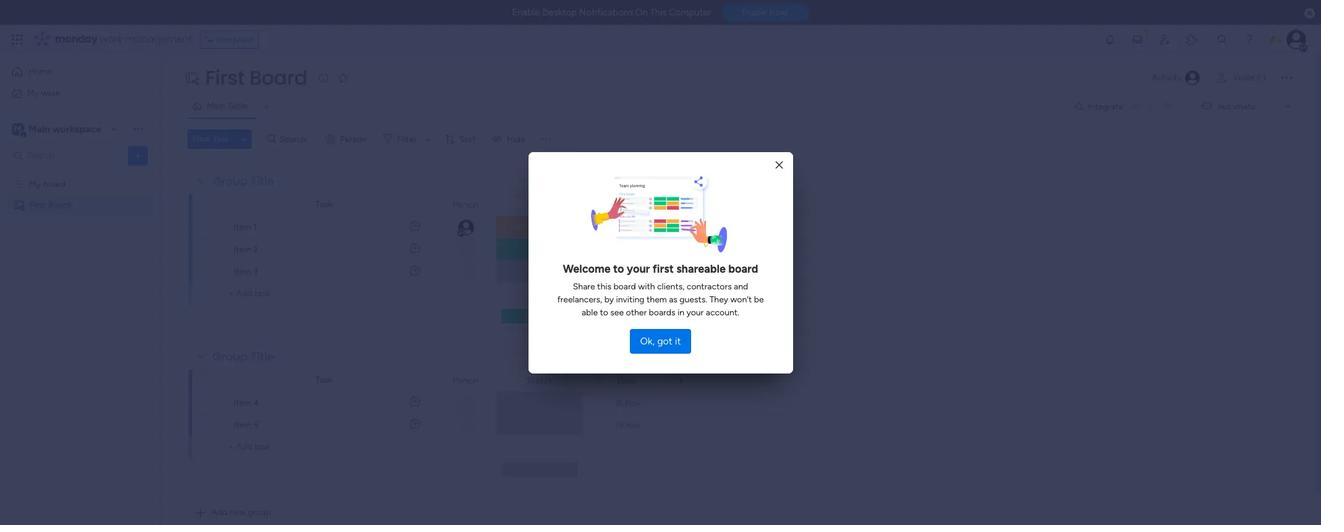 Task type: describe. For each thing, give the bounding box(es) containing it.
0 vertical spatial first board
[[205, 64, 308, 92]]

filter button
[[378, 129, 436, 149]]

inviting
[[616, 294, 645, 305]]

done
[[529, 244, 550, 254]]

home
[[28, 66, 52, 77]]

they
[[710, 294, 729, 305]]

2 status field from the top
[[524, 374, 555, 387]]

apps image
[[1186, 33, 1199, 46]]

integrate
[[1088, 101, 1124, 112]]

activity
[[1152, 72, 1182, 83]]

title for person
[[251, 173, 274, 189]]

1 horizontal spatial first
[[205, 64, 245, 92]]

as
[[669, 294, 678, 305]]

2 18 from the top
[[615, 420, 624, 430]]

5 nov from the top
[[626, 420, 641, 430]]

2 date from the top
[[617, 375, 635, 386]]

my board
[[29, 178, 66, 189]]

be
[[754, 294, 764, 305]]

enable now!
[[742, 8, 789, 17]]

2 status from the top
[[527, 375, 552, 386]]

invite
[[1234, 72, 1255, 83]]

group title for person
[[213, 173, 274, 189]]

activity button
[[1147, 68, 1206, 88]]

2 16 nov from the top
[[616, 399, 640, 408]]

1 nov from the top
[[625, 223, 640, 232]]

on
[[548, 222, 558, 233]]

workspace image
[[12, 122, 24, 136]]

inbox image
[[1132, 33, 1144, 46]]

group
[[248, 507, 271, 518]]

item 3
[[234, 267, 258, 277]]

person button
[[320, 129, 374, 149]]

by
[[605, 294, 614, 305]]

and
[[734, 281, 749, 292]]

see
[[611, 307, 624, 318]]

work for my
[[41, 88, 60, 98]]

first
[[653, 262, 674, 276]]

filter
[[397, 134, 417, 144]]

add new group button
[[189, 503, 277, 523]]

other
[[626, 307, 647, 318]]

ok, got it button
[[630, 329, 691, 353]]

sort button
[[440, 129, 484, 149]]

in
[[678, 307, 685, 318]]

group title field for person
[[210, 173, 277, 189]]

monday work management
[[55, 32, 192, 46]]

hide button
[[487, 129, 533, 149]]

group title for date
[[213, 349, 274, 364]]

my work button
[[7, 83, 133, 103]]

see
[[216, 34, 231, 45]]

4
[[254, 398, 259, 408]]

1 vertical spatial board
[[48, 199, 71, 210]]

0 vertical spatial your
[[627, 262, 650, 276]]

on
[[636, 7, 648, 18]]

1 vertical spatial to
[[600, 307, 608, 318]]

item 5
[[234, 420, 259, 430]]

group title field for date
[[210, 349, 277, 365]]

add new group
[[212, 507, 271, 518]]

clients,
[[657, 281, 685, 292]]

item 2
[[234, 244, 258, 255]]

group for person
[[213, 173, 248, 189]]

enable for enable desktop notifications on this computer
[[512, 7, 540, 18]]

1 person field from the top
[[450, 198, 482, 212]]

1 vertical spatial board
[[729, 262, 759, 276]]

invite members image
[[1159, 33, 1171, 46]]

dapulse close image
[[1305, 7, 1315, 20]]

0 horizontal spatial board
[[43, 178, 66, 189]]

monday
[[55, 32, 97, 46]]

able
[[582, 307, 598, 318]]

item for item 4
[[234, 398, 251, 408]]

collapse board header image
[[1284, 101, 1294, 111]]

automate
[[1217, 101, 1256, 112]]

dapulse integrations image
[[1074, 102, 1084, 111]]

with
[[638, 281, 655, 292]]

share
[[573, 281, 595, 292]]

work for monday
[[100, 32, 122, 46]]

item for item 1
[[234, 222, 251, 233]]

boards
[[649, 307, 676, 318]]

main for main table
[[207, 101, 225, 111]]

First Board field
[[202, 64, 311, 92]]

3 nov from the top
[[625, 267, 640, 276]]

1 inside invite / 1 button
[[1263, 72, 1267, 83]]

select product image
[[11, 33, 24, 46]]

notifications
[[579, 7, 633, 18]]

now!
[[770, 8, 789, 17]]

2 vertical spatial person
[[453, 375, 479, 386]]

v2 search image
[[267, 132, 276, 146]]

them
[[647, 294, 667, 305]]

0 vertical spatial board
[[250, 64, 308, 92]]

my for my work
[[27, 88, 39, 98]]

shareable
[[677, 262, 726, 276]]

notifications image
[[1105, 33, 1117, 46]]

5
[[254, 420, 259, 430]]

plans
[[233, 34, 254, 45]]

it for ok, got it
[[675, 335, 681, 347]]

home button
[[7, 62, 133, 82]]

main for main workspace
[[28, 123, 50, 135]]

ok, got it
[[640, 335, 681, 347]]

task for date
[[316, 375, 333, 385]]

1 18 nov from the top
[[615, 245, 641, 254]]

this
[[598, 281, 612, 292]]

see plans
[[216, 34, 254, 45]]

19
[[616, 223, 624, 232]]

enable for enable now!
[[742, 8, 768, 17]]

workspace
[[53, 123, 101, 135]]

title for date
[[251, 349, 274, 364]]

ok,
[[640, 335, 655, 347]]

welcome to your first shareable board share this board with clients, contractors and freelancers, by inviting them as guests. they won't be able to see other boards in your account.
[[557, 262, 764, 318]]

got
[[658, 335, 673, 347]]

new task
[[192, 134, 229, 144]]

2 16 from the top
[[616, 399, 624, 408]]

it for working on it
[[560, 222, 565, 233]]

table
[[227, 101, 248, 111]]

sort
[[460, 134, 476, 144]]

list box containing my board
[[0, 171, 158, 382]]



Task type: locate. For each thing, give the bounding box(es) containing it.
item for item 3
[[234, 267, 251, 277]]

group title
[[213, 173, 274, 189], [213, 349, 274, 364]]

main inside the workspace selection 'element'
[[28, 123, 50, 135]]

2 group title field from the top
[[210, 349, 277, 365]]

0 vertical spatial 16 nov
[[616, 267, 640, 276]]

0 vertical spatial date field
[[614, 198, 638, 212]]

to right welcome
[[614, 262, 624, 276]]

1 vertical spatial 1
[[254, 222, 257, 233]]

1 vertical spatial first
[[29, 199, 46, 210]]

my
[[27, 88, 39, 98], [29, 178, 41, 189]]

1 horizontal spatial 1
[[1263, 72, 1267, 83]]

1 horizontal spatial to
[[614, 262, 624, 276]]

shareable board image
[[184, 71, 199, 85]]

it right on
[[560, 222, 565, 233]]

enable desktop notifications on this computer
[[512, 7, 712, 18]]

item left 4
[[234, 398, 251, 408]]

1 title from the top
[[251, 173, 274, 189]]

1 horizontal spatial enable
[[742, 8, 768, 17]]

1 status from the top
[[527, 199, 552, 210]]

group title up item 4 at left
[[213, 349, 274, 364]]

my inside list box
[[29, 178, 41, 189]]

1 group from the top
[[213, 173, 248, 189]]

title down v2 search image
[[251, 173, 274, 189]]

1 vertical spatial title
[[251, 349, 274, 364]]

1 horizontal spatial your
[[687, 307, 704, 318]]

list box
[[0, 171, 158, 382]]

1 vertical spatial person
[[453, 199, 479, 210]]

1 up 2
[[254, 222, 257, 233]]

3
[[254, 267, 258, 277]]

autopilot image
[[1202, 98, 1212, 114]]

1 vertical spatial first board
[[29, 199, 71, 210]]

Search in workspace field
[[26, 148, 103, 163]]

1 horizontal spatial first board
[[205, 64, 308, 92]]

my down home
[[27, 88, 39, 98]]

1 group title field from the top
[[210, 173, 277, 189]]

1 16 from the top
[[616, 267, 624, 276]]

0 vertical spatial date
[[617, 199, 635, 210]]

first right shareable board image
[[29, 199, 46, 210]]

group for date
[[213, 349, 248, 364]]

0 vertical spatial title
[[251, 173, 274, 189]]

item up the "item 2"
[[234, 222, 251, 233]]

jacob simon image
[[1287, 30, 1307, 49]]

welcome
[[563, 262, 611, 276]]

main inside button
[[207, 101, 225, 111]]

item for item 5
[[234, 420, 251, 430]]

0 horizontal spatial first board
[[29, 199, 71, 210]]

work down home
[[41, 88, 60, 98]]

main left 'table'
[[207, 101, 225, 111]]

your up with
[[627, 262, 650, 276]]

computer
[[669, 7, 712, 18]]

0 vertical spatial group
[[213, 173, 248, 189]]

working
[[514, 222, 546, 233]]

task
[[213, 134, 229, 144], [316, 199, 333, 210], [316, 375, 333, 385]]

group title field down 'angle down' image
[[210, 173, 277, 189]]

person inside popup button
[[340, 134, 366, 144]]

2 nov from the top
[[626, 245, 641, 254]]

new
[[230, 507, 246, 518]]

add
[[212, 507, 227, 518]]

0 horizontal spatial first
[[29, 199, 46, 210]]

0 vertical spatial person
[[340, 134, 366, 144]]

item 4
[[234, 398, 259, 408]]

1 vertical spatial date
[[617, 375, 635, 386]]

0 vertical spatial 18
[[615, 245, 624, 254]]

0 vertical spatial status
[[527, 199, 552, 210]]

0 vertical spatial status field
[[524, 198, 555, 212]]

0 vertical spatial to
[[614, 262, 624, 276]]

Status field
[[524, 198, 555, 212], [524, 374, 555, 387]]

item left 5
[[234, 420, 251, 430]]

enable left desktop
[[512, 7, 540, 18]]

1 date field from the top
[[614, 198, 638, 212]]

1
[[1263, 72, 1267, 83], [254, 222, 257, 233]]

my down the search in workspace 'field'
[[29, 178, 41, 189]]

2 group title from the top
[[213, 349, 274, 364]]

Person field
[[450, 198, 482, 212], [450, 374, 482, 387]]

add to favorites image
[[337, 71, 350, 84]]

0 vertical spatial person field
[[450, 198, 482, 212]]

main workspace
[[28, 123, 101, 135]]

your down "guests."
[[687, 307, 704, 318]]

my work
[[27, 88, 60, 98]]

1 vertical spatial work
[[41, 88, 60, 98]]

group
[[213, 173, 248, 189], [213, 349, 248, 364]]

date down ok, got it button
[[617, 375, 635, 386]]

item left 3
[[234, 267, 251, 277]]

it inside button
[[675, 335, 681, 347]]

1 vertical spatial my
[[29, 178, 41, 189]]

hide
[[507, 134, 525, 144]]

1 horizontal spatial work
[[100, 32, 122, 46]]

16
[[616, 267, 624, 276], [616, 399, 624, 408]]

item left 2
[[234, 244, 251, 255]]

date
[[617, 199, 635, 210], [617, 375, 635, 386]]

0 vertical spatial task
[[213, 134, 229, 144]]

management
[[125, 32, 192, 46]]

3 item from the top
[[234, 267, 251, 277]]

date up 19 nov
[[617, 199, 635, 210]]

2 vertical spatial task
[[316, 375, 333, 385]]

board up inviting
[[614, 281, 636, 292]]

0 vertical spatial group title field
[[210, 173, 277, 189]]

work inside button
[[41, 88, 60, 98]]

my for my board
[[29, 178, 41, 189]]

group up item 4 at left
[[213, 349, 248, 364]]

0 vertical spatial main
[[207, 101, 225, 111]]

1 right /
[[1263, 72, 1267, 83]]

0 horizontal spatial 1
[[254, 222, 257, 233]]

/
[[1258, 72, 1261, 83]]

1 item from the top
[[234, 222, 251, 233]]

to left see
[[600, 307, 608, 318]]

work right monday
[[100, 32, 122, 46]]

contractors
[[687, 281, 732, 292]]

work
[[100, 32, 122, 46], [41, 88, 60, 98]]

0 horizontal spatial enable
[[512, 7, 540, 18]]

new task button
[[187, 129, 234, 149]]

m
[[14, 123, 22, 134]]

2 item from the top
[[234, 244, 251, 255]]

main right workspace icon
[[28, 123, 50, 135]]

0 vertical spatial it
[[560, 222, 565, 233]]

date field down ok, got it button
[[614, 374, 638, 387]]

new
[[192, 134, 210, 144]]

your
[[627, 262, 650, 276], [687, 307, 704, 318]]

date field up 19 nov
[[614, 198, 638, 212]]

enable left now!
[[742, 8, 768, 17]]

0 horizontal spatial your
[[627, 262, 650, 276]]

close image
[[776, 161, 783, 170]]

1 vertical spatial group title field
[[210, 349, 277, 365]]

16 nov
[[616, 267, 640, 276], [616, 399, 640, 408]]

1 vertical spatial 18
[[615, 420, 624, 430]]

item 1
[[234, 222, 257, 233]]

1 18 from the top
[[615, 245, 624, 254]]

main
[[207, 101, 225, 111], [28, 123, 50, 135]]

it right got
[[675, 335, 681, 347]]

first board down my board
[[29, 199, 71, 210]]

add view image
[[264, 102, 269, 111]]

angle down image
[[240, 135, 246, 144]]

0 vertical spatial group title
[[213, 173, 274, 189]]

show board description image
[[316, 72, 331, 84]]

Date field
[[614, 198, 638, 212], [614, 374, 638, 387]]

2
[[254, 244, 258, 255]]

0 vertical spatial board
[[43, 178, 66, 189]]

0 horizontal spatial board
[[48, 199, 71, 210]]

guests.
[[680, 294, 708, 305]]

1 vertical spatial person field
[[450, 374, 482, 387]]

task for person
[[316, 199, 333, 210]]

19 nov
[[616, 223, 640, 232]]

board up and
[[729, 262, 759, 276]]

this
[[650, 7, 667, 18]]

1 vertical spatial your
[[687, 307, 704, 318]]

2 horizontal spatial board
[[729, 262, 759, 276]]

Search field
[[276, 130, 313, 148]]

my inside button
[[27, 88, 39, 98]]

group down 'angle down' image
[[213, 173, 248, 189]]

person
[[340, 134, 366, 144], [453, 199, 479, 210], [453, 375, 479, 386]]

1 vertical spatial task
[[316, 199, 333, 210]]

2 vertical spatial board
[[614, 281, 636, 292]]

0 horizontal spatial work
[[41, 88, 60, 98]]

workspace selection element
[[12, 122, 103, 138]]

enable inside button
[[742, 8, 768, 17]]

0 vertical spatial 1
[[1263, 72, 1267, 83]]

arrow down image
[[421, 132, 436, 147]]

0 vertical spatial 16
[[616, 267, 624, 276]]

enable now! button
[[722, 3, 810, 22]]

title
[[251, 173, 274, 189], [251, 349, 274, 364]]

working on it
[[514, 222, 565, 233]]

1 vertical spatial 16 nov
[[616, 399, 640, 408]]

freelancers,
[[557, 294, 603, 305]]

0 vertical spatial work
[[100, 32, 122, 46]]

0 vertical spatial 18 nov
[[615, 245, 641, 254]]

0 horizontal spatial to
[[600, 307, 608, 318]]

1 vertical spatial group
[[213, 349, 248, 364]]

invite / 1
[[1234, 72, 1267, 83]]

2 18 nov from the top
[[615, 420, 641, 430]]

1 horizontal spatial board
[[614, 281, 636, 292]]

1 date from the top
[[617, 199, 635, 210]]

it
[[560, 222, 565, 233], [675, 335, 681, 347]]

board down the search in workspace 'field'
[[43, 178, 66, 189]]

0 vertical spatial my
[[27, 88, 39, 98]]

board
[[250, 64, 308, 92], [48, 199, 71, 210]]

2 person field from the top
[[450, 374, 482, 387]]

1 horizontal spatial main
[[207, 101, 225, 111]]

1 horizontal spatial board
[[250, 64, 308, 92]]

1 vertical spatial status field
[[524, 374, 555, 387]]

0 vertical spatial first
[[205, 64, 245, 92]]

1 vertical spatial 18 nov
[[615, 420, 641, 430]]

1 16 nov from the top
[[616, 267, 640, 276]]

0 horizontal spatial main
[[28, 123, 50, 135]]

won't
[[731, 294, 752, 305]]

1 group title from the top
[[213, 173, 274, 189]]

group title field up item 4 at left
[[210, 349, 277, 365]]

item for item 2
[[234, 244, 251, 255]]

2 group from the top
[[213, 349, 248, 364]]

1 image
[[1141, 25, 1152, 39]]

help image
[[1244, 33, 1256, 46]]

0 horizontal spatial it
[[560, 222, 565, 233]]

2 title from the top
[[251, 349, 274, 364]]

title up 4
[[251, 349, 274, 364]]

first
[[205, 64, 245, 92], [29, 199, 46, 210]]

1 vertical spatial status
[[527, 375, 552, 386]]

invite / 1 button
[[1211, 68, 1272, 88]]

board up add view "icon"
[[250, 64, 308, 92]]

first up main table
[[205, 64, 245, 92]]

1 horizontal spatial it
[[675, 335, 681, 347]]

1 vertical spatial group title
[[213, 349, 274, 364]]

5 item from the top
[[234, 420, 251, 430]]

Group Title field
[[210, 173, 277, 189], [210, 349, 277, 365]]

1 vertical spatial 16
[[616, 399, 624, 408]]

18 nov
[[615, 245, 641, 254], [615, 420, 641, 430]]

search everything image
[[1217, 33, 1229, 46]]

board down my board
[[48, 199, 71, 210]]

shareable board image
[[13, 199, 25, 211]]

item
[[234, 222, 251, 233], [234, 244, 251, 255], [234, 267, 251, 277], [234, 398, 251, 408], [234, 420, 251, 430]]

nov
[[625, 223, 640, 232], [626, 245, 641, 254], [625, 267, 640, 276], [625, 399, 640, 408], [626, 420, 641, 430]]

first board up add view "icon"
[[205, 64, 308, 92]]

1 vertical spatial it
[[675, 335, 681, 347]]

first board
[[205, 64, 308, 92], [29, 199, 71, 210]]

1 vertical spatial main
[[28, 123, 50, 135]]

status
[[527, 199, 552, 210], [527, 375, 552, 386]]

desktop
[[542, 7, 577, 18]]

1 vertical spatial date field
[[614, 374, 638, 387]]

group title down 'angle down' image
[[213, 173, 274, 189]]

main table
[[207, 101, 248, 111]]

4 item from the top
[[234, 398, 251, 408]]

4 nov from the top
[[625, 399, 640, 408]]

2 date field from the top
[[614, 374, 638, 387]]

main table button
[[187, 96, 257, 116]]

see plans button
[[200, 30, 259, 49]]

task inside button
[[213, 134, 229, 144]]

board
[[43, 178, 66, 189], [729, 262, 759, 276], [614, 281, 636, 292]]

1 status field from the top
[[524, 198, 555, 212]]

account.
[[706, 307, 740, 318]]



Task type: vqa. For each thing, say whether or not it's contained in the screenshot.
Search field
yes



